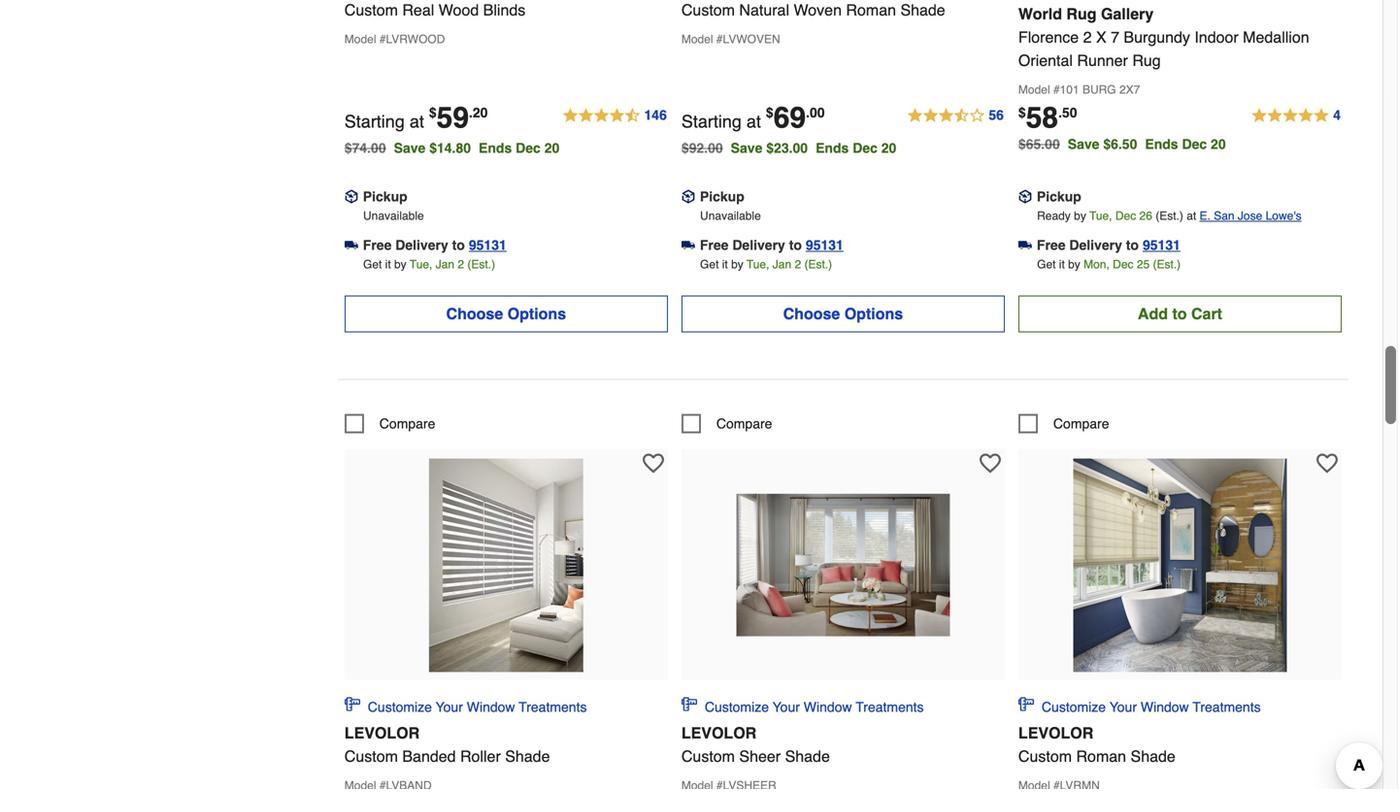 Task type: vqa. For each thing, say whether or not it's contained in the screenshot.
Window for Levolor Custom Sheer Shade IMAGE
yes



Task type: describe. For each thing, give the bounding box(es) containing it.
model for custom real wood blinds
[[345, 32, 376, 46]]

customize your window treatments for levolor custom roman shade image
[[1042, 700, 1261, 715]]

starting at $ 59 .20
[[345, 101, 488, 134]]

ends for 59
[[479, 140, 512, 156]]

get it by mon, dec 25 (est.)
[[1037, 258, 1181, 271]]

world rug gallery florence 2 x 7 burgundy indoor medallion oriental runner rug
[[1019, 5, 1310, 69]]

3 heart outline image from the left
[[1317, 453, 1338, 474]]

truck filled image for get it by tue, jan 2 (est.)
[[345, 238, 358, 252]]

get it by tue, jan 2 (est.) for truck filled icon's 95131 button
[[700, 258, 832, 271]]

customize for levolor custom roman shade image
[[1042, 700, 1106, 715]]

2 horizontal spatial #
[[1054, 83, 1060, 96]]

window for customize your window treatments link related to levolor custom banded roller shade image on the left bottom of page
[[467, 700, 515, 715]]

cart
[[1192, 305, 1223, 323]]

levolor for banded
[[345, 724, 420, 742]]

(est.) for 95131 button for truck filled image for get it by mon, dec 25 (est.)
[[1153, 258, 1181, 271]]

pickup image for get it by tue, jan 2 (est.)
[[682, 190, 695, 203]]

.00
[[806, 105, 825, 120]]

95131 for truck filled icon's 95131 button
[[806, 237, 844, 253]]

compare for 5004859679 element
[[1054, 416, 1110, 432]]

ready by tue, dec 26 (est.) at e. san jose lowe's
[[1037, 209, 1302, 223]]

4
[[1334, 107, 1341, 123]]

world
[[1019, 5, 1062, 23]]

custom real wood blinds link
[[345, 0, 668, 22]]

5004860281 element
[[345, 414, 435, 433]]

2 horizontal spatial model
[[1019, 83, 1050, 96]]

to inside button
[[1173, 305, 1187, 323]]

95131 button for truck filled image for get it by mon, dec 25 (est.)
[[1143, 235, 1181, 255]]

levolor for sheer
[[682, 724, 757, 742]]

was price $74.00 element
[[345, 135, 394, 156]]

2 for 95131 button associated with get it by tue, jan 2 (est.) truck filled image
[[458, 258, 464, 271]]

florence
[[1019, 28, 1079, 46]]

ends for .50
[[1145, 136, 1179, 152]]

levolor custom banded roller shade
[[345, 724, 550, 766]]

1 choose options link from the left
[[345, 296, 668, 332]]

runner
[[1077, 51, 1128, 69]]

model # lvwoven
[[682, 32, 781, 46]]

# for real
[[380, 32, 386, 46]]

your for levolor custom roman shade image
[[1110, 700, 1137, 715]]

custom for levolor custom banded roller shade
[[345, 748, 398, 766]]

compare for 5004860219 element
[[717, 416, 773, 432]]

2 horizontal spatial at
[[1187, 209, 1197, 223]]

95131 button for truck filled icon
[[806, 235, 844, 255]]

pickup for truck filled icon
[[700, 189, 745, 204]]

levolor custom roman shade
[[1019, 724, 1176, 766]]

59
[[437, 101, 469, 134]]

treatments for the levolor custom sheer shade image customize your window treatments link
[[856, 700, 924, 715]]

custom natural woven roman shade
[[682, 1, 946, 19]]

free delivery to 95131 for 95131 button for truck filled image for get it by mon, dec 25 (est.)
[[1037, 237, 1181, 253]]

20 for .50
[[1211, 136, 1226, 152]]

burg
[[1083, 83, 1117, 96]]

$74.00
[[345, 140, 386, 156]]

compare for the '5004860281' element
[[380, 416, 435, 432]]

2 for truck filled icon's 95131 button
[[795, 258, 801, 271]]

customize for the levolor custom sheer shade image
[[705, 700, 769, 715]]

(est.) for 95131 button associated with get it by tue, jan 2 (est.) truck filled image
[[468, 258, 495, 271]]

lowe's
[[1266, 209, 1302, 223]]

e. san jose lowe's button
[[1200, 206, 1302, 226]]

1 choose options from the left
[[446, 305, 566, 323]]

1 heart outline image from the left
[[643, 453, 664, 474]]

custom for levolor custom roman shade
[[1019, 748, 1072, 766]]

0 vertical spatial rug
[[1067, 5, 1097, 23]]

free for truck filled image for get it by mon, dec 25 (est.)
[[1037, 237, 1066, 253]]

25
[[1137, 258, 1150, 271]]

starting for 59
[[345, 111, 405, 131]]

customize your window treatments link for the levolor custom sheer shade image
[[682, 697, 924, 717]]

customize your window treatments link for levolor custom banded roller shade image on the left bottom of page
[[345, 697, 587, 717]]

shade inside levolor custom banded roller shade
[[505, 748, 550, 766]]

was price $92.00 element
[[682, 135, 731, 156]]

customize your window treatments for the levolor custom sheer shade image
[[705, 700, 924, 715]]

5 stars image
[[1251, 104, 1342, 128]]

pickup for get it by tue, jan 2 (est.) truck filled image
[[363, 189, 408, 204]]

pickup image
[[345, 190, 358, 203]]

$6.50
[[1104, 136, 1138, 152]]

$ for 69
[[766, 105, 774, 120]]

at for 69
[[747, 111, 761, 131]]

customize for levolor custom banded roller shade image on the left bottom of page
[[368, 700, 432, 715]]

to for truck filled icon's 95131 button
[[789, 237, 802, 253]]

it for truck filled icon
[[722, 258, 728, 271]]

tue, for truck filled icon's 95131 button
[[747, 258, 770, 271]]

levolor custom banded roller shade image
[[399, 459, 613, 672]]

$23.00
[[767, 140, 808, 156]]

custom real wood blinds
[[345, 1, 526, 19]]

medallion
[[1243, 28, 1310, 46]]

2 choose options link from the left
[[682, 296, 1005, 332]]

add to cart button
[[1019, 296, 1342, 332]]

$65.00 save $6.50 ends dec 20
[[1019, 136, 1226, 152]]

banded
[[402, 748, 456, 766]]

56
[[989, 107, 1004, 123]]

$74.00 save $14.80 ends dec 20
[[345, 140, 560, 156]]

e.
[[1200, 209, 1211, 223]]

starting at $ 69 .00
[[682, 101, 825, 134]]

(est.) for truck filled icon's 95131 button
[[805, 258, 832, 271]]

$ for 59
[[429, 105, 437, 120]]

actual price $69.00 element
[[682, 101, 825, 135]]

95131 for 95131 button for truck filled image for get it by mon, dec 25 (est.)
[[1143, 237, 1181, 253]]

mon,
[[1084, 258, 1110, 271]]

.20
[[469, 105, 488, 120]]

$14.80
[[429, 140, 471, 156]]

add to cart
[[1138, 305, 1223, 323]]

save for 59
[[394, 140, 426, 156]]

get for get it by tue, jan 2 (est.) truck filled image
[[363, 258, 382, 271]]

1 options from the left
[[508, 305, 566, 323]]

$92.00
[[682, 140, 723, 156]]



Task type: locate. For each thing, give the bounding box(es) containing it.
levolor for roman
[[1019, 724, 1094, 742]]

customize
[[368, 700, 432, 715], [705, 700, 769, 715], [1042, 700, 1106, 715]]

1 horizontal spatial customize your window treatments
[[705, 700, 924, 715]]

0 horizontal spatial heart outline image
[[643, 453, 664, 474]]

truck filled image for get it by mon, dec 25 (est.)
[[1019, 238, 1032, 252]]

roller
[[460, 748, 501, 766]]

2 horizontal spatial levolor
[[1019, 724, 1094, 742]]

2 horizontal spatial your
[[1110, 700, 1137, 715]]

2 jan from the left
[[773, 258, 792, 271]]

at inside starting at $ 59 .20
[[410, 111, 424, 131]]

0 horizontal spatial unavailable
[[363, 209, 424, 223]]

146 button
[[562, 104, 668, 128]]

1 horizontal spatial starting
[[682, 111, 742, 131]]

custom inside levolor custom roman shade
[[1019, 748, 1072, 766]]

1 horizontal spatial #
[[717, 32, 723, 46]]

customize up banded
[[368, 700, 432, 715]]

2 pickup image from the left
[[1019, 190, 1032, 203]]

save
[[1068, 136, 1100, 152], [394, 140, 426, 156], [731, 140, 763, 156]]

1 horizontal spatial pickup image
[[1019, 190, 1032, 203]]

roman
[[846, 1, 896, 19], [1077, 748, 1127, 766]]

rug
[[1067, 5, 1097, 23], [1133, 51, 1161, 69]]

ends down .00
[[816, 140, 849, 156]]

1 horizontal spatial jan
[[773, 258, 792, 271]]

3 your from the left
[[1110, 700, 1137, 715]]

0 horizontal spatial it
[[385, 258, 391, 271]]

1 vertical spatial rug
[[1133, 51, 1161, 69]]

3 get from the left
[[1037, 258, 1056, 271]]

0 horizontal spatial get it by tue, jan 2 (est.)
[[363, 258, 495, 271]]

4.5 stars image
[[562, 104, 668, 128]]

window up roller
[[467, 700, 515, 715]]

model
[[345, 32, 376, 46], [682, 32, 713, 46], [1019, 83, 1050, 96]]

customize up levolor custom roman shade
[[1042, 700, 1106, 715]]

3 customize your window treatments from the left
[[1042, 700, 1261, 715]]

2 horizontal spatial it
[[1059, 258, 1065, 271]]

3 it from the left
[[1059, 258, 1065, 271]]

compare inside the '5004860281' element
[[380, 416, 435, 432]]

1 horizontal spatial ends dec 20 element
[[816, 140, 905, 156]]

pickup down $92.00
[[700, 189, 745, 204]]

pickup image down $65.00
[[1019, 190, 1032, 203]]

jan for truck filled icon's 95131 button
[[773, 258, 792, 271]]

2 treatments from the left
[[856, 700, 924, 715]]

1 horizontal spatial customize
[[705, 700, 769, 715]]

2 horizontal spatial treatments
[[1193, 700, 1261, 715]]

2 levolor from the left
[[682, 724, 757, 742]]

model left lvrwood
[[345, 32, 376, 46]]

0 horizontal spatial roman
[[846, 1, 896, 19]]

levolor custom roman shade image
[[1074, 459, 1287, 672]]

roman inside levolor custom roman shade
[[1077, 748, 1127, 766]]

ends for 69
[[816, 140, 849, 156]]

101
[[1060, 83, 1080, 96]]

at inside starting at $ 69 .00
[[747, 111, 761, 131]]

1 compare from the left
[[380, 416, 435, 432]]

1 get from the left
[[363, 258, 382, 271]]

95131 for 95131 button associated with get it by tue, jan 2 (est.) truck filled image
[[469, 237, 507, 253]]

1 levolor from the left
[[345, 724, 420, 742]]

to for 95131 button for truck filled image for get it by mon, dec 25 (est.)
[[1126, 237, 1139, 253]]

ends dec 20 element
[[1145, 136, 1234, 152], [479, 140, 567, 156], [816, 140, 905, 156]]

1 horizontal spatial get
[[700, 258, 719, 271]]

starting up was price $92.00 element
[[682, 111, 742, 131]]

2 heart outline image from the left
[[980, 453, 1001, 474]]

#
[[380, 32, 386, 46], [717, 32, 723, 46], [1054, 83, 1060, 96]]

1 free delivery to 95131 from the left
[[363, 237, 507, 253]]

0 horizontal spatial levolor
[[345, 724, 420, 742]]

unavailable for get it by tue, jan 2 (est.) truck filled image
[[363, 209, 424, 223]]

custom inside levolor custom banded roller shade
[[345, 748, 398, 766]]

5004860219 element
[[682, 414, 773, 433]]

burgundy
[[1124, 28, 1191, 46]]

0 horizontal spatial your
[[436, 700, 463, 715]]

save for 69
[[731, 140, 763, 156]]

customize your window treatments up levolor custom sheer shade
[[705, 700, 924, 715]]

1 horizontal spatial it
[[722, 258, 728, 271]]

customize your window treatments link up levolor custom roman shade
[[1019, 697, 1261, 717]]

2 choose from the left
[[783, 305, 840, 323]]

1 horizontal spatial window
[[804, 700, 852, 715]]

1 horizontal spatial tue,
[[747, 258, 770, 271]]

2 horizontal spatial delivery
[[1070, 237, 1123, 253]]

2 window from the left
[[804, 700, 852, 715]]

custom inside levolor custom sheer shade
[[682, 748, 735, 766]]

1 horizontal spatial save
[[731, 140, 763, 156]]

0 horizontal spatial starting
[[345, 111, 405, 131]]

1 customize your window treatments link from the left
[[345, 697, 587, 717]]

savings save $14.80 element
[[394, 140, 567, 156]]

2 horizontal spatial 2
[[1083, 28, 1092, 46]]

0 horizontal spatial customize your window treatments
[[368, 700, 587, 715]]

customize your window treatments
[[368, 700, 587, 715], [705, 700, 924, 715], [1042, 700, 1261, 715]]

model for custom natural woven roman shade
[[682, 32, 713, 46]]

your for levolor custom banded roller shade image on the left bottom of page
[[436, 700, 463, 715]]

delivery for truck filled icon's 95131 button
[[733, 237, 786, 253]]

1 horizontal spatial heart outline image
[[980, 453, 1001, 474]]

0 horizontal spatial at
[[410, 111, 424, 131]]

2x7
[[1120, 83, 1141, 96]]

save for .50
[[1068, 136, 1100, 152]]

blinds
[[483, 1, 526, 19]]

dec for .50
[[1182, 136, 1207, 152]]

$ up $14.80
[[429, 105, 437, 120]]

2 inside world rug gallery florence 2 x 7 burgundy indoor medallion oriental runner rug
[[1083, 28, 1092, 46]]

jan
[[436, 258, 455, 271], [773, 258, 792, 271]]

window up levolor custom roman shade
[[1141, 700, 1189, 715]]

shade
[[901, 1, 946, 19], [505, 748, 550, 766], [785, 748, 830, 766], [1131, 748, 1176, 766]]

2 horizontal spatial tue,
[[1090, 209, 1113, 223]]

rug up x
[[1067, 5, 1097, 23]]

by for truck filled icon's 95131 button
[[731, 258, 744, 271]]

customize your window treatments link for levolor custom roman shade image
[[1019, 697, 1261, 717]]

get for truck filled icon
[[700, 258, 719, 271]]

2 horizontal spatial compare
[[1054, 416, 1110, 432]]

ends dec 20 element for 59
[[479, 140, 567, 156]]

truck filled image
[[345, 238, 358, 252], [1019, 238, 1032, 252]]

heart outline image
[[643, 453, 664, 474], [980, 453, 1001, 474], [1317, 453, 1338, 474]]

your up levolor custom roman shade
[[1110, 700, 1137, 715]]

levolor inside levolor custom sheer shade
[[682, 724, 757, 742]]

at left 59
[[410, 111, 424, 131]]

savings save $23.00 element
[[731, 140, 905, 156]]

$
[[429, 105, 437, 120], [766, 105, 774, 120], [1019, 105, 1026, 120]]

sheer
[[740, 748, 781, 766]]

options
[[508, 305, 566, 323], [845, 305, 903, 323]]

pickup up ready
[[1037, 189, 1082, 204]]

levolor
[[345, 724, 420, 742], [682, 724, 757, 742], [1019, 724, 1094, 742]]

# up .50
[[1054, 83, 1060, 96]]

0 horizontal spatial model
[[345, 32, 376, 46]]

3 free from the left
[[1037, 237, 1066, 253]]

2 delivery from the left
[[733, 237, 786, 253]]

2 horizontal spatial customize your window treatments link
[[1019, 697, 1261, 717]]

2 horizontal spatial pickup
[[1037, 189, 1082, 204]]

to for 95131 button associated with get it by tue, jan 2 (est.) truck filled image
[[452, 237, 465, 253]]

free for truck filled icon
[[700, 237, 729, 253]]

$ inside starting at $ 69 .00
[[766, 105, 774, 120]]

0 horizontal spatial window
[[467, 700, 515, 715]]

1 95131 button from the left
[[469, 235, 507, 255]]

1 window from the left
[[467, 700, 515, 715]]

2 horizontal spatial customize
[[1042, 700, 1106, 715]]

2 compare from the left
[[717, 416, 773, 432]]

levolor custom sheer shade
[[682, 724, 830, 766]]

window for customize your window treatments link for levolor custom roman shade image
[[1141, 700, 1189, 715]]

1 horizontal spatial options
[[845, 305, 903, 323]]

3 treatments from the left
[[1193, 700, 1261, 715]]

58
[[1026, 101, 1059, 134]]

2 horizontal spatial heart outline image
[[1317, 453, 1338, 474]]

dec up e.
[[1182, 136, 1207, 152]]

56 button
[[906, 104, 1005, 128]]

choose options link
[[345, 296, 668, 332], [682, 296, 1005, 332]]

0 horizontal spatial choose
[[446, 305, 503, 323]]

(est.)
[[1156, 209, 1184, 223], [468, 258, 495, 271], [805, 258, 832, 271], [1153, 258, 1181, 271]]

rug down burgundy
[[1133, 51, 1161, 69]]

2 horizontal spatial save
[[1068, 136, 1100, 152]]

0 horizontal spatial 95131
[[469, 237, 507, 253]]

free delivery to 95131 for 95131 button associated with get it by tue, jan 2 (est.) truck filled image
[[363, 237, 507, 253]]

1 truck filled image from the left
[[345, 238, 358, 252]]

1 delivery from the left
[[396, 237, 448, 253]]

2 horizontal spatial window
[[1141, 700, 1189, 715]]

your up levolor custom banded roller shade at the bottom of the page
[[436, 700, 463, 715]]

20 for 59
[[545, 140, 560, 156]]

ends down .20
[[479, 140, 512, 156]]

get
[[363, 258, 382, 271], [700, 258, 719, 271], [1037, 258, 1056, 271]]

2 95131 button from the left
[[806, 235, 844, 255]]

by
[[1074, 209, 1087, 223], [394, 258, 407, 271], [731, 258, 744, 271], [1068, 258, 1081, 271]]

it for get it by tue, jan 2 (est.) truck filled image
[[385, 258, 391, 271]]

model left the lvwoven
[[682, 32, 713, 46]]

2 95131 from the left
[[806, 237, 844, 253]]

customize your window treatments link up levolor custom banded roller shade at the bottom of the page
[[345, 697, 587, 717]]

0 horizontal spatial treatments
[[519, 700, 587, 715]]

$ right 56
[[1019, 105, 1026, 120]]

$ 58 .50
[[1019, 101, 1078, 134]]

2 $ from the left
[[766, 105, 774, 120]]

choose
[[446, 305, 503, 323], [783, 305, 840, 323]]

unavailable down $74.00
[[363, 209, 424, 223]]

1 horizontal spatial roman
[[1077, 748, 1127, 766]]

3 window from the left
[[1141, 700, 1189, 715]]

2 horizontal spatial 20
[[1211, 136, 1226, 152]]

1 choose from the left
[[446, 305, 503, 323]]

146
[[644, 107, 667, 123]]

0 horizontal spatial save
[[394, 140, 426, 156]]

starting inside starting at $ 69 .00
[[682, 111, 742, 131]]

0 horizontal spatial free delivery to 95131
[[363, 237, 507, 253]]

dec left the '25' in the right top of the page
[[1113, 258, 1134, 271]]

customize your window treatments up levolor custom roman shade
[[1042, 700, 1261, 715]]

jan for 95131 button associated with get it by tue, jan 2 (est.) truck filled image
[[436, 258, 455, 271]]

5004859679 element
[[1019, 414, 1110, 433]]

3 delivery from the left
[[1070, 237, 1123, 253]]

lvwoven
[[723, 32, 781, 46]]

0 horizontal spatial tue,
[[410, 258, 433, 271]]

2 starting from the left
[[682, 111, 742, 131]]

at for 59
[[410, 111, 424, 131]]

1 horizontal spatial free
[[700, 237, 729, 253]]

pickup right pickup icon
[[363, 189, 408, 204]]

it for truck filled image for get it by mon, dec 25 (est.)
[[1059, 258, 1065, 271]]

2 horizontal spatial free
[[1037, 237, 1066, 253]]

2 horizontal spatial 95131 button
[[1143, 235, 1181, 255]]

2 free delivery to 95131 from the left
[[700, 237, 844, 253]]

customize up levolor custom sheer shade
[[705, 700, 769, 715]]

3 $ from the left
[[1019, 105, 1026, 120]]

1 customize from the left
[[368, 700, 432, 715]]

1 95131 from the left
[[469, 237, 507, 253]]

ends dec 20 element down .00
[[816, 140, 905, 156]]

0 horizontal spatial customize your window treatments link
[[345, 697, 587, 717]]

$65.00
[[1019, 136, 1060, 152]]

3 customize from the left
[[1042, 700, 1106, 715]]

treatments for customize your window treatments link related to levolor custom banded roller shade image on the left bottom of page
[[519, 700, 587, 715]]

compare inside 5004859679 element
[[1054, 416, 1110, 432]]

delivery
[[396, 237, 448, 253], [733, 237, 786, 253], [1070, 237, 1123, 253]]

0 horizontal spatial ends dec 20 element
[[479, 140, 567, 156]]

7
[[1111, 28, 1120, 46]]

3 customize your window treatments link from the left
[[1019, 697, 1261, 717]]

natural
[[740, 1, 790, 19]]

1 horizontal spatial choose options link
[[682, 296, 1005, 332]]

1 horizontal spatial truck filled image
[[1019, 238, 1032, 252]]

custom natural woven roman shade link
[[682, 0, 1005, 22]]

2 get it by tue, jan 2 (est.) from the left
[[700, 258, 832, 271]]

0 horizontal spatial #
[[380, 32, 386, 46]]

1 it from the left
[[385, 258, 391, 271]]

indoor
[[1195, 28, 1239, 46]]

at left '69' at right top
[[747, 111, 761, 131]]

2 horizontal spatial 95131
[[1143, 237, 1181, 253]]

wood
[[439, 1, 479, 19]]

shade inside levolor custom roman shade
[[1131, 748, 1176, 766]]

0 horizontal spatial get
[[363, 258, 382, 271]]

unavailable
[[363, 209, 424, 223], [700, 209, 761, 223]]

2 customize your window treatments from the left
[[705, 700, 924, 715]]

x
[[1096, 28, 1107, 46]]

2 horizontal spatial ends
[[1145, 136, 1179, 152]]

dec for 69
[[853, 140, 878, 156]]

get it by tue, jan 2 (est.)
[[363, 258, 495, 271], [700, 258, 832, 271]]

free for get it by tue, jan 2 (est.) truck filled image
[[363, 237, 392, 253]]

jose
[[1238, 209, 1263, 223]]

choose options
[[446, 305, 566, 323], [783, 305, 903, 323]]

1 horizontal spatial 20
[[882, 140, 897, 156]]

2 customize from the left
[[705, 700, 769, 715]]

2 your from the left
[[773, 700, 800, 715]]

1 horizontal spatial unavailable
[[700, 209, 761, 223]]

gallery
[[1101, 5, 1154, 23]]

ends dec 20 element down .20
[[479, 140, 567, 156]]

1 horizontal spatial get it by tue, jan 2 (est.)
[[700, 258, 832, 271]]

$ inside $ 58 .50
[[1019, 105, 1026, 120]]

0 horizontal spatial pickup
[[363, 189, 408, 204]]

1 horizontal spatial 95131
[[806, 237, 844, 253]]

1 horizontal spatial delivery
[[733, 237, 786, 253]]

3 95131 button from the left
[[1143, 235, 1181, 255]]

1 jan from the left
[[436, 258, 455, 271]]

2 options from the left
[[845, 305, 903, 323]]

69
[[774, 101, 806, 134]]

1 horizontal spatial choose options
[[783, 305, 903, 323]]

truck filled image
[[682, 238, 695, 252]]

pickup image for get it by mon, dec 25 (est.)
[[1019, 190, 1032, 203]]

delivery for 95131 button associated with get it by tue, jan 2 (est.) truck filled image
[[396, 237, 448, 253]]

starting for 69
[[682, 111, 742, 131]]

at left e.
[[1187, 209, 1197, 223]]

delivery for 95131 button for truck filled image for get it by mon, dec 25 (est.)
[[1070, 237, 1123, 253]]

customize your window treatments link
[[345, 697, 587, 717], [682, 697, 924, 717], [1019, 697, 1261, 717]]

model # 101 burg 2x7
[[1019, 83, 1141, 96]]

ends dec 20 element right $6.50
[[1145, 136, 1234, 152]]

tue, for 95131 button associated with get it by tue, jan 2 (est.) truck filled image
[[410, 258, 433, 271]]

compare inside 5004860219 element
[[717, 416, 773, 432]]

3 95131 from the left
[[1143, 237, 1181, 253]]

savings save $6.50 element
[[1068, 136, 1234, 152]]

95131 button for get it by tue, jan 2 (est.) truck filled image
[[469, 235, 507, 255]]

model up 58
[[1019, 83, 1050, 96]]

free
[[363, 237, 392, 253], [700, 237, 729, 253], [1037, 237, 1066, 253]]

lvrwood
[[386, 32, 445, 46]]

1 pickup from the left
[[363, 189, 408, 204]]

1 pickup image from the left
[[682, 190, 695, 203]]

0 horizontal spatial compare
[[380, 416, 435, 432]]

1 horizontal spatial ends
[[816, 140, 849, 156]]

actual price $59.20 element
[[345, 101, 488, 135]]

20 for 69
[[882, 140, 897, 156]]

ends
[[1145, 136, 1179, 152], [479, 140, 512, 156], [816, 140, 849, 156]]

was price $65.00 element
[[1019, 131, 1068, 152]]

1 $ from the left
[[429, 105, 437, 120]]

2 horizontal spatial free delivery to 95131
[[1037, 237, 1181, 253]]

1 horizontal spatial model
[[682, 32, 713, 46]]

shade inside levolor custom sheer shade
[[785, 748, 830, 766]]

free delivery to 95131 for truck filled icon's 95131 button
[[700, 237, 844, 253]]

starting inside starting at $ 59 .20
[[345, 111, 405, 131]]

1 horizontal spatial compare
[[717, 416, 773, 432]]

treatments for customize your window treatments link for levolor custom roman shade image
[[1193, 700, 1261, 715]]

1 vertical spatial roman
[[1077, 748, 1127, 766]]

2 pickup from the left
[[700, 189, 745, 204]]

3 free delivery to 95131 from the left
[[1037, 237, 1181, 253]]

actual price $58.50 element
[[1019, 101, 1078, 134]]

dec for 59
[[516, 140, 541, 156]]

0 horizontal spatial 2
[[458, 258, 464, 271]]

1 horizontal spatial levolor
[[682, 724, 757, 742]]

levolor inside levolor custom banded roller shade
[[345, 724, 420, 742]]

3 pickup from the left
[[1037, 189, 1082, 204]]

2 it from the left
[[722, 258, 728, 271]]

2 horizontal spatial customize your window treatments
[[1042, 700, 1261, 715]]

customize your window treatments for levolor custom banded roller shade image on the left bottom of page
[[368, 700, 587, 715]]

95131
[[469, 237, 507, 253], [806, 237, 844, 253], [1143, 237, 1181, 253]]

dec right $14.80
[[516, 140, 541, 156]]

starting up the was price $74.00 element
[[345, 111, 405, 131]]

save down actual price $59.20 element
[[394, 140, 426, 156]]

1 horizontal spatial at
[[747, 111, 761, 131]]

dec right $23.00
[[853, 140, 878, 156]]

save down .50
[[1068, 136, 1100, 152]]

# down the custom real wood blinds
[[380, 32, 386, 46]]

by for 95131 button associated with get it by tue, jan 2 (est.) truck filled image
[[394, 258, 407, 271]]

1 unavailable from the left
[[363, 209, 424, 223]]

1 your from the left
[[436, 700, 463, 715]]

0 horizontal spatial options
[[508, 305, 566, 323]]

3.5 stars image
[[906, 104, 1005, 128]]

real
[[402, 1, 434, 19]]

get for truck filled image for get it by mon, dec 25 (est.)
[[1037, 258, 1056, 271]]

window up levolor custom sheer shade
[[804, 700, 852, 715]]

ready
[[1037, 209, 1071, 223]]

window for the levolor custom sheer shade image customize your window treatments link
[[804, 700, 852, 715]]

oriental
[[1019, 51, 1073, 69]]

3 compare from the left
[[1054, 416, 1110, 432]]

get it by tue, jan 2 (est.) for 95131 button associated with get it by tue, jan 2 (est.) truck filled image
[[363, 258, 495, 271]]

1 treatments from the left
[[519, 700, 587, 715]]

0 horizontal spatial 95131 button
[[469, 235, 507, 255]]

woven
[[794, 1, 842, 19]]

26
[[1140, 209, 1153, 223]]

0 horizontal spatial 20
[[545, 140, 560, 156]]

your for the levolor custom sheer shade image
[[773, 700, 800, 715]]

customize your window treatments link up levolor custom sheer shade
[[682, 697, 924, 717]]

pickup for truck filled image for get it by mon, dec 25 (est.)
[[1037, 189, 1082, 204]]

0 horizontal spatial customize
[[368, 700, 432, 715]]

2
[[1083, 28, 1092, 46], [458, 258, 464, 271], [795, 258, 801, 271]]

your up levolor custom sheer shade
[[773, 700, 800, 715]]

1 starting from the left
[[345, 111, 405, 131]]

at
[[410, 111, 424, 131], [747, 111, 761, 131], [1187, 209, 1197, 223]]

1 get it by tue, jan 2 (est.) from the left
[[363, 258, 495, 271]]

$92.00 save $23.00 ends dec 20
[[682, 140, 897, 156]]

pickup image up truck filled icon
[[682, 190, 695, 203]]

levolor inside levolor custom roman shade
[[1019, 724, 1094, 742]]

1 horizontal spatial $
[[766, 105, 774, 120]]

# for natural
[[717, 32, 723, 46]]

custom
[[345, 1, 398, 19], [682, 1, 735, 19], [345, 748, 398, 766], [682, 748, 735, 766], [1019, 748, 1072, 766]]

20
[[1211, 136, 1226, 152], [545, 140, 560, 156], [882, 140, 897, 156]]

0 vertical spatial roman
[[846, 1, 896, 19]]

0 horizontal spatial delivery
[[396, 237, 448, 253]]

# up starting at $ 69 .00
[[717, 32, 723, 46]]

$ up $23.00
[[766, 105, 774, 120]]

2 unavailable from the left
[[700, 209, 761, 223]]

unavailable for truck filled icon
[[700, 209, 761, 223]]

pickup
[[363, 189, 408, 204], [700, 189, 745, 204], [1037, 189, 1082, 204]]

by for 95131 button for truck filled image for get it by mon, dec 25 (est.)
[[1068, 258, 1081, 271]]

pickup image
[[682, 190, 695, 203], [1019, 190, 1032, 203]]

san
[[1214, 209, 1235, 223]]

1 horizontal spatial rug
[[1133, 51, 1161, 69]]

dec left 26
[[1116, 209, 1136, 223]]

3 levolor from the left
[[1019, 724, 1094, 742]]

0 horizontal spatial $
[[429, 105, 437, 120]]

2 customize your window treatments link from the left
[[682, 697, 924, 717]]

levolor custom sheer shade image
[[737, 459, 950, 672]]

$ inside starting at $ 59 .20
[[429, 105, 437, 120]]

4 button
[[1251, 104, 1342, 128]]

2 get from the left
[[700, 258, 719, 271]]

custom for levolor custom sheer shade
[[682, 748, 735, 766]]

starting
[[345, 111, 405, 131], [682, 111, 742, 131]]

treatments
[[519, 700, 587, 715], [856, 700, 924, 715], [1193, 700, 1261, 715]]

compare
[[380, 416, 435, 432], [717, 416, 773, 432], [1054, 416, 1110, 432]]

to
[[452, 237, 465, 253], [789, 237, 802, 253], [1126, 237, 1139, 253], [1173, 305, 1187, 323]]

2 free from the left
[[700, 237, 729, 253]]

0 horizontal spatial ends
[[479, 140, 512, 156]]

.50
[[1059, 105, 1078, 120]]

0 horizontal spatial free
[[363, 237, 392, 253]]

0 horizontal spatial choose options link
[[345, 296, 668, 332]]

your
[[436, 700, 463, 715], [773, 700, 800, 715], [1110, 700, 1137, 715]]

model # lvrwood
[[345, 32, 445, 46]]

save down the actual price $69.00 "element"
[[731, 140, 763, 156]]

2 horizontal spatial $
[[1019, 105, 1026, 120]]

1 horizontal spatial 95131 button
[[806, 235, 844, 255]]

1 customize your window treatments from the left
[[368, 700, 587, 715]]

window
[[467, 700, 515, 715], [804, 700, 852, 715], [1141, 700, 1189, 715]]

0 horizontal spatial truck filled image
[[345, 238, 358, 252]]

1 horizontal spatial pickup
[[700, 189, 745, 204]]

it
[[385, 258, 391, 271], [722, 258, 728, 271], [1059, 258, 1065, 271]]

2 truck filled image from the left
[[1019, 238, 1032, 252]]

add
[[1138, 305, 1168, 323]]

1 free from the left
[[363, 237, 392, 253]]

0 horizontal spatial pickup image
[[682, 190, 695, 203]]

2 choose options from the left
[[783, 305, 903, 323]]

1 horizontal spatial choose
[[783, 305, 840, 323]]

0 horizontal spatial jan
[[436, 258, 455, 271]]

ends dec 20 element for .50
[[1145, 136, 1234, 152]]

customize your window treatments up levolor custom banded roller shade at the bottom of the page
[[368, 700, 587, 715]]

ends right $6.50
[[1145, 136, 1179, 152]]

unavailable down $92.00
[[700, 209, 761, 223]]

ends dec 20 element for 69
[[816, 140, 905, 156]]



